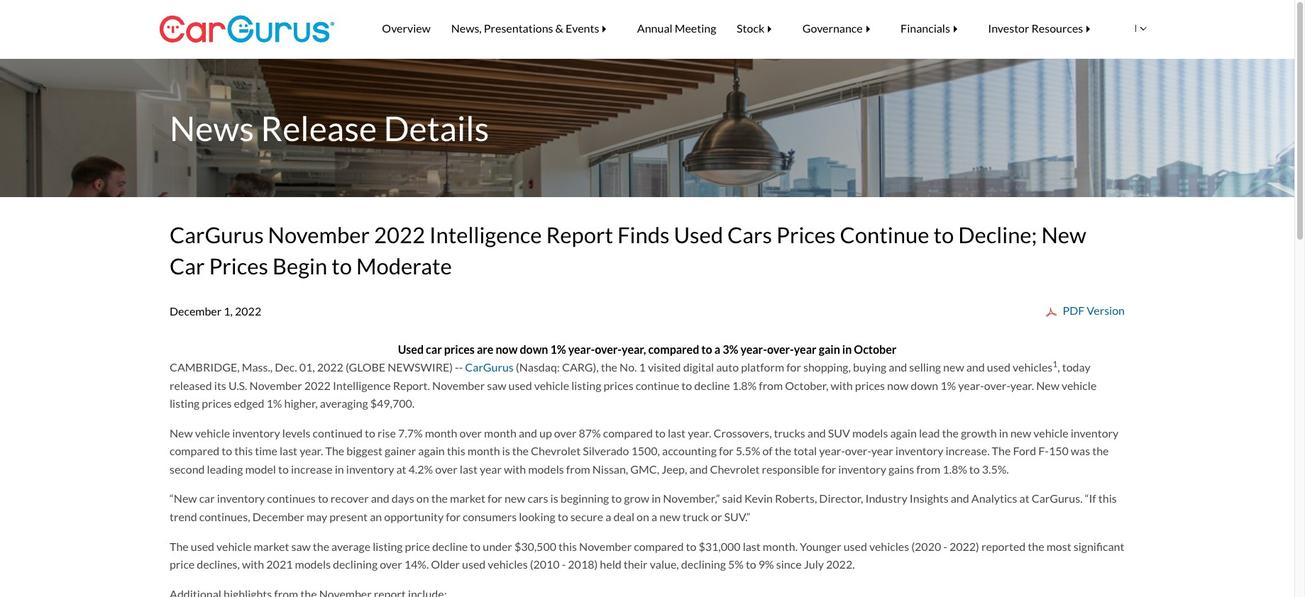 Task type: describe. For each thing, give the bounding box(es) containing it.
over- inside new vehicle inventory levels continued to rise 7.7% month over month and up over 87% compared to last year. crossovers, trucks and suv models again lead the growth in new vehicle inventory compared to this time last year. the biggest gainer again this month is the chevrolet silverado 1500, accounting for 5.5% of the total year-over-year inventory increase. the ford f-150 was the second leading model to increase in inventory at 4.2% over last year with models from nissan, gmc,
[[846, 445, 872, 458]]

for up "director,"
[[822, 463, 837, 476]]

intelligence inside intelligence report. november saw used vehicle listing prices continue to decline 1.8% from october, with prices now down 1% year-over-year. new vehicle listing prices edged 1% higher, averaging
[[333, 379, 391, 392]]

, inside cambridge, mass. , dec.  01, 2022 (globe newswire) -- cargurus (nasdaq: carg), the no. 1 visited digital auto platform for shopping, buying and selling new and used vehicles 1
[[270, 361, 273, 374]]

0 horizontal spatial a
[[606, 511, 612, 524]]

2022 for cargurus
[[374, 222, 425, 249]]

compared up value,
[[634, 540, 684, 554]]

vehicle down (nasdaq:
[[534, 379, 570, 392]]

decline inside intelligence report. november saw used vehicle listing prices continue to decline 1.8% from october, with prices now down 1% year-over-year. new vehicle listing prices edged 1% higher, averaging
[[695, 379, 730, 392]]

0 horizontal spatial vehicles
[[488, 558, 528, 572]]

suv
[[829, 427, 851, 440]]

inventory up "time"
[[232, 427, 280, 440]]

significant
[[1074, 540, 1125, 554]]

1 vertical spatial listing
[[170, 397, 200, 410]]

trend
[[170, 511, 197, 524]]

annual meeting
[[638, 21, 717, 35]]

intelligence report. november saw used vehicle listing prices continue to decline 1.8% from october, with prices now down 1% year-over-year. new vehicle listing prices edged 1% higher, averaging
[[170, 379, 1097, 410]]

and right selling
[[967, 361, 985, 374]]

july
[[804, 558, 824, 572]]

car for used
[[426, 343, 442, 356]]

used inside intelligence report. november saw used vehicle listing prices continue to decline 1.8% from october, with prices now down 1% year-over-year. new vehicle listing prices edged 1% higher, averaging
[[509, 379, 532, 392]]

this right gainer
[[447, 445, 466, 458]]

in right grow at the bottom left
[[652, 492, 661, 506]]

presentations
[[484, 21, 554, 35]]

governance
[[803, 21, 863, 35]]

year- inside intelligence report. november saw used vehicle listing prices continue to decline 1.8% from october, with prices now down 1% year-over-year. new vehicle listing prices edged 1% higher, averaging
[[959, 379, 985, 392]]

the down 'may' at the bottom left of the page
[[313, 540, 329, 554]]

the right was
[[1093, 445, 1109, 458]]

, left "director,"
[[815, 492, 817, 506]]

5%
[[728, 558, 744, 572]]

release
[[261, 108, 377, 148]]

7.7%
[[398, 427, 423, 440]]

year. inside intelligence report. november saw used vehicle listing prices continue to decline 1.8% from october, with prices now down 1% year-over-year. new vehicle listing prices edged 1% higher, averaging
[[1011, 379, 1035, 392]]

en button
[[1101, 8, 1155, 49]]

newswire)
[[388, 361, 453, 374]]

vehicle up "declines,"
[[217, 540, 252, 554]]

saw inside intelligence report. november saw used vehicle listing prices continue to decline 1.8% from october, with prices now down 1% year-over-year. new vehicle listing prices edged 1% higher, averaging
[[487, 379, 507, 392]]

en
[[1124, 22, 1138, 34]]

compared up 1500,
[[603, 427, 653, 440]]

over right up
[[554, 427, 577, 440]]

$30,500
[[515, 540, 557, 554]]

director,
[[820, 492, 864, 506]]

prices down cambridge, mass. , dec.  01, 2022 (globe newswire) -- cargurus (nasdaq: carg), the no. 1 visited digital auto platform for shopping, buying and selling new and used vehicles 1
[[604, 379, 634, 392]]

0 horizontal spatial .
[[412, 397, 415, 410]]

news,
[[451, 21, 482, 35]]

october
[[854, 343, 897, 356]]

year- inside new vehicle inventory levels continued to rise 7.7% month over month and up over 87% compared to last year. crossovers, trucks and suv models again lead the growth in new vehicle inventory compared to this time last year. the biggest gainer again this month is the chevrolet silverado 1500, accounting for 5.5% of the total year-over-year inventory increase. the ford f-150 was the second leading model to increase in inventory at 4.2% over last year with models from nissan, gmc,
[[820, 445, 846, 458]]

in right gain
[[843, 343, 852, 356]]

(2010
[[530, 558, 560, 572]]

month up the consumers
[[468, 445, 500, 458]]

december 1, 2022
[[170, 305, 261, 318]]

$49,700 .
[[370, 397, 415, 410]]

menu bar containing overview
[[351, 0, 1133, 57]]

for inside cambridge, mass. , dec.  01, 2022 (globe newswire) -- cargurus (nasdaq: carg), the no. 1 visited digital auto platform for shopping, buying and selling new and used vehicles 1
[[787, 361, 802, 374]]

2 vertical spatial year.
[[300, 445, 323, 458]]

their
[[624, 558, 648, 572]]

0 vertical spatial on
[[417, 492, 429, 506]]

december inside '. "if this trend continues, december may present an opportunity for consumers looking to secure a deal on a new truck or suv."'
[[253, 511, 305, 524]]

to up 'may' at the bottom left of the page
[[318, 492, 329, 506]]

0 vertical spatial models
[[853, 427, 889, 440]]

jeep , and chevrolet responsible for inventory gains from 1.8% to 3.5%.
[[662, 463, 1010, 476]]

1 horizontal spatial vehicles
[[870, 540, 910, 554]]

july 2022 .
[[804, 558, 855, 572]]

to right model
[[278, 463, 289, 476]]

2 vertical spatial cargurus
[[1032, 492, 1081, 506]]

november inside intelligence report. november saw used vehicle listing prices continue to decline 1.8% from october, with prices now down 1% year-over-year. new vehicle listing prices edged 1% higher, averaging
[[432, 379, 485, 392]]

looking
[[519, 511, 556, 524]]

, inside , today released its
[[1058, 361, 1061, 374]]

2022 right july
[[827, 558, 853, 572]]

compared up visited
[[649, 343, 700, 356]]

to left $31,000
[[686, 540, 697, 554]]

car for "new
[[199, 492, 215, 506]]

accounting
[[663, 445, 717, 458]]

compared up second
[[170, 445, 220, 458]]

an
[[370, 511, 382, 524]]

vehicle up f-
[[1034, 427, 1069, 440]]

used up "declines,"
[[191, 540, 214, 554]]

industry
[[866, 492, 908, 506]]

cars
[[528, 492, 549, 506]]

to left under
[[470, 540, 481, 554]]

cambridge, mass. , dec.  01, 2022 (globe newswire) -- cargurus (nasdaq: carg), the no. 1 visited digital auto platform for shopping, buying and selling new and used vehicles 1
[[170, 359, 1058, 374]]

2 horizontal spatial a
[[715, 343, 721, 356]]

3.5%.
[[983, 463, 1010, 476]]

1,
[[224, 305, 233, 318]]

over inside last month. younger used vehicles (2020 - 2022) reported the most significant price declines, with 2021 models declining over 14%. older used vehicles (2010 - 2018) held their value, declining 5% to 9% since
[[380, 558, 402, 572]]

investor resources link
[[978, 11, 1111, 45]]

older
[[431, 558, 460, 572]]

1 horizontal spatial 1.8%
[[943, 463, 968, 476]]

cargurus november 2022 intelligence report finds used cars prices continue to decline; new car prices begin to moderate article
[[170, 220, 1125, 598]]

with inside new vehicle inventory levels continued to rise 7.7% month over month and up over 87% compared to last year. crossovers, trucks and suv models again lead the growth in new vehicle inventory compared to this time last year. the biggest gainer again this month is the chevrolet silverado 1500, accounting for 5.5% of the total year-over-year inventory increase. the ford f-150 was the second leading model to increase in inventory at 4.2% over last year with models from nissan, gmc,
[[504, 463, 526, 476]]

events
[[566, 21, 600, 35]]

over right '4.2%'
[[435, 463, 458, 476]]

with for 14%.
[[242, 558, 264, 572]]

0 horizontal spatial used
[[398, 343, 424, 356]]

news release details
[[170, 108, 489, 148]]

on inside '. "if this trend continues, december may present an opportunity for consumers looking to secure a deal on a new truck or suv."'
[[637, 511, 650, 524]]

in right growth
[[1000, 427, 1009, 440]]

over right 7.7%
[[460, 427, 482, 440]]

increase.
[[946, 445, 990, 458]]

1 horizontal spatial again
[[891, 427, 917, 440]]

the inside cambridge, mass. , dec.  01, 2022 (globe newswire) -- cargurus (nasdaq: carg), the no. 1 visited digital auto platform for shopping, buying and selling new and used vehicles 1
[[601, 361, 618, 374]]

1 vertical spatial chevrolet
[[710, 463, 760, 476]]

and left up
[[519, 427, 537, 440]]

of
[[763, 445, 773, 458]]

and left selling
[[889, 361, 908, 374]]

reported
[[982, 540, 1026, 554]]

2018)
[[568, 558, 598, 572]]

2 vertical spatial 1%
[[267, 397, 282, 410]]

growth
[[961, 427, 997, 440]]

new inside cambridge, mass. , dec.  01, 2022 (globe newswire) -- cargurus (nasdaq: carg), the no. 1 visited digital auto platform for shopping, buying and selling new and used vehicles 1
[[944, 361, 965, 374]]

. "if this trend continues, december may present an opportunity for consumers looking to secure a deal on a new truck or suv."
[[170, 492, 1117, 524]]

continued
[[313, 427, 363, 440]]

continue
[[840, 222, 930, 249]]

the right of
[[775, 445, 792, 458]]

stock
[[737, 21, 765, 35]]

to up deal
[[612, 492, 622, 506]]

2 horizontal spatial the
[[992, 445, 1011, 458]]

increase
[[291, 463, 333, 476]]

ford
[[1014, 445, 1037, 458]]

for inside '. "if this trend continues, december may present an opportunity for consumers looking to secure a deal on a new truck or suv."'
[[446, 511, 461, 524]]

nissan,
[[593, 463, 629, 476]]

1 horizontal spatial .
[[853, 558, 855, 572]]

november up held
[[579, 540, 632, 554]]

0 horizontal spatial market
[[254, 540, 289, 554]]

and down accounting
[[690, 463, 708, 476]]

carg),
[[562, 361, 599, 374]]

new inside cargurus november 2022 intelligence report finds used cars prices continue to decline; new car prices begin to moderate
[[1042, 222, 1087, 249]]

visited
[[648, 361, 681, 374]]

to right begin
[[332, 252, 352, 279]]

financials
[[901, 21, 951, 35]]

, today released its
[[170, 361, 1091, 392]]

1 horizontal spatial 1
[[1053, 359, 1058, 370]]

used up july 2022 . at the right bottom
[[844, 540, 868, 554]]

month right 7.7%
[[425, 427, 458, 440]]

from inside new vehicle inventory levels continued to rise 7.7% month over month and up over 87% compared to last year. crossovers, trucks and suv models again lead the growth in new vehicle inventory compared to this time last year. the biggest gainer again this month is the chevrolet silverado 1500, accounting for 5.5% of the total year-over-year inventory increase. the ford f-150 was the second leading model to increase in inventory at 4.2% over last year with models from nissan, gmc,
[[566, 463, 591, 476]]

0 horizontal spatial the
[[170, 540, 189, 554]]

november down dec.
[[250, 379, 302, 392]]

analytics
[[972, 492, 1018, 506]]

the up opportunity
[[432, 492, 448, 506]]

this left "time"
[[235, 445, 253, 458]]

to up 1500,
[[655, 427, 666, 440]]

crossovers,
[[714, 427, 772, 440]]

stock link
[[727, 11, 793, 45]]

2021
[[266, 558, 293, 572]]

over- up cambridge, mass. , dec.  01, 2022 (globe newswire) -- cargurus (nasdaq: carg), the no. 1 visited digital auto platform for shopping, buying and selling new and used vehicles 1
[[595, 343, 622, 356]]

models inside last month. younger used vehicles (2020 - 2022) reported the most significant price declines, with 2021 models declining over 14%. older used vehicles (2010 - 2018) held their value, declining 5% to 9% since
[[295, 558, 331, 572]]

governance link
[[793, 11, 891, 45]]

1 declining from the left
[[333, 558, 378, 572]]

to inside '. "if this trend continues, december may present an opportunity for consumers looking to secure a deal on a new truck or suv."'
[[558, 511, 568, 524]]

cars
[[728, 222, 773, 249]]

levels
[[282, 427, 311, 440]]

to left rise
[[365, 427, 376, 440]]

begin
[[273, 252, 328, 279]]

to down increase.
[[970, 463, 980, 476]]

up
[[540, 427, 552, 440]]

4.2%
[[409, 463, 433, 476]]

last down levels
[[280, 445, 298, 458]]

consumers
[[463, 511, 517, 524]]

used inside cambridge, mass. , dec.  01, 2022 (globe newswire) -- cargurus (nasdaq: carg), the no. 1 visited digital auto platform for shopping, buying and selling new and used vehicles 1
[[988, 361, 1011, 374]]

0 horizontal spatial prices
[[209, 252, 268, 279]]

to up leading
[[222, 445, 232, 458]]

2022 inside cambridge, mass. , dec.  01, 2022 (globe newswire) -- cargurus (nasdaq: carg), the no. 1 visited digital auto platform for shopping, buying and selling new and used vehicles 1
[[317, 361, 344, 374]]

news, presentations & events link
[[441, 11, 627, 45]]

2 vertical spatial listing
[[373, 540, 403, 554]]

investor
[[989, 21, 1030, 35]]

this up 2018)
[[559, 540, 577, 554]]

inventory down "biggest"
[[346, 463, 394, 476]]

this inside '. "if this trend continues, december may present an opportunity for consumers looking to secure a deal on a new truck or suv."'
[[1099, 492, 1117, 506]]

1 vertical spatial at
[[1020, 492, 1030, 506]]

last right '4.2%'
[[460, 463, 478, 476]]

jeep
[[662, 463, 685, 476]]

last up accounting
[[668, 427, 686, 440]]

prices down buying
[[856, 379, 885, 392]]

1 horizontal spatial prices
[[777, 222, 836, 249]]

vehicle up leading
[[195, 427, 230, 440]]

inventory up was
[[1071, 427, 1119, 440]]

decline;
[[959, 222, 1038, 249]]

0 horizontal spatial again
[[418, 445, 445, 458]]

november inside cargurus november 2022 intelligence report finds used cars prices continue to decline; new car prices begin to moderate
[[268, 222, 370, 249]]

1 vertical spatial decline
[[432, 540, 468, 554]]

"if
[[1085, 492, 1097, 506]]

for up the consumers
[[488, 492, 503, 506]]

prices down its
[[202, 397, 232, 410]]

3%
[[723, 343, 739, 356]]

to left decline;
[[934, 222, 954, 249]]

trucks
[[774, 427, 806, 440]]

leading
[[207, 463, 243, 476]]

recover
[[331, 492, 369, 506]]

the up cars
[[512, 445, 529, 458]]

year,
[[622, 343, 646, 356]]

2 declining from the left
[[682, 558, 726, 572]]

01,
[[299, 361, 315, 374]]

and right insights
[[951, 492, 970, 506]]

continue
[[636, 379, 680, 392]]



Task type: vqa. For each thing, say whether or not it's contained in the screenshot.
'solutions'
no



Task type: locate. For each thing, give the bounding box(es) containing it.
inventory up 'continues,'
[[217, 492, 265, 506]]

menu bar
[[351, 0, 1133, 57]]

1 vertical spatial with
[[504, 463, 526, 476]]

year up the consumers
[[480, 463, 502, 476]]

0 horizontal spatial with
[[242, 558, 264, 572]]

year. up increase
[[300, 445, 323, 458]]

or
[[712, 511, 722, 524]]

price inside last month. younger used vehicles (2020 - 2022) reported the most significant price declines, with 2021 models declining over 14%. older used vehicles (2010 - 2018) held their value, declining 5% to 9% since
[[170, 558, 195, 572]]

, left today
[[1058, 361, 1061, 374]]

"new car inventory continues to recover and days on the market for new cars is beginning to grow in november," said kevin roberts , director, industry insights and analytics at cargurus
[[170, 492, 1081, 506]]

with for year-
[[831, 379, 853, 392]]

prices up 1,
[[209, 252, 268, 279]]

the up 3.5%.
[[992, 445, 1011, 458]]

0 horizontal spatial down
[[520, 343, 548, 356]]

is right cars
[[551, 492, 559, 506]]

0 vertical spatial price
[[405, 540, 430, 554]]

0 horizontal spatial price
[[170, 558, 195, 572]]

from up beginning
[[566, 463, 591, 476]]

14%.
[[405, 558, 429, 572]]

december
[[170, 305, 222, 318], [253, 511, 305, 524]]

average
[[332, 540, 371, 554]]

rise
[[378, 427, 396, 440]]

cargurus logo image
[[159, 0, 335, 58]]

opportunity
[[384, 511, 444, 524]]

2022 inside cargurus november 2022 intelligence report finds used cars prices continue to decline; new car prices begin to moderate
[[374, 222, 425, 249]]

1 vertical spatial saw
[[291, 540, 311, 554]]

is
[[502, 445, 510, 458], [551, 492, 559, 506]]

0 horizontal spatial 1%
[[267, 397, 282, 410]]

month left up
[[484, 427, 517, 440]]

said
[[723, 492, 743, 506]]

was
[[1071, 445, 1091, 458]]

chevrolet down 5.5%
[[710, 463, 760, 476]]

with down 'shopping,'
[[831, 379, 853, 392]]

. down report.
[[412, 397, 415, 410]]

and up total
[[808, 427, 826, 440]]

over
[[460, 427, 482, 440], [554, 427, 577, 440], [435, 463, 458, 476], [380, 558, 402, 572]]

new
[[1042, 222, 1087, 249], [1037, 379, 1060, 392], [170, 427, 193, 440]]

2 horizontal spatial models
[[853, 427, 889, 440]]

1 horizontal spatial with
[[504, 463, 526, 476]]

down inside intelligence report. november saw used vehicle listing prices continue to decline 1.8% from october, with prices now down 1% year-over-year. new vehicle listing prices edged 1% higher, averaging
[[911, 379, 939, 392]]

0 horizontal spatial at
[[397, 463, 407, 476]]

1 vertical spatial year.
[[688, 427, 712, 440]]

used left cars
[[674, 222, 724, 249]]

and
[[889, 361, 908, 374], [967, 361, 985, 374], [519, 427, 537, 440], [808, 427, 826, 440], [690, 463, 708, 476], [371, 492, 390, 506], [951, 492, 970, 506]]

, down accounting
[[685, 463, 688, 476]]

1 horizontal spatial is
[[551, 492, 559, 506]]

2022 for december
[[235, 305, 261, 318]]

again
[[891, 427, 917, 440], [418, 445, 445, 458]]

1 horizontal spatial at
[[1020, 492, 1030, 506]]

vehicles down under
[[488, 558, 528, 572]]

1 horizontal spatial market
[[450, 492, 486, 506]]

last up 9%
[[743, 540, 761, 554]]

may
[[307, 511, 327, 524]]

this right "if
[[1099, 492, 1117, 506]]

1.8% down increase.
[[943, 463, 968, 476]]

0 horizontal spatial now
[[496, 343, 518, 356]]

down up (nasdaq:
[[520, 343, 548, 356]]

inventory up "director,"
[[839, 463, 887, 476]]

0 horizontal spatial chevrolet
[[531, 445, 581, 458]]

u.s.
[[229, 379, 247, 392]]

intelligence inside cargurus november 2022 intelligence report finds used cars prices continue to decline; new car prices begin to moderate
[[430, 222, 542, 249]]

today
[[1063, 361, 1091, 374]]

are
[[477, 343, 494, 356]]

beginning
[[561, 492, 609, 506]]

younger
[[800, 540, 842, 554]]

u.s. november 2022
[[229, 379, 331, 392]]

models up cars
[[529, 463, 564, 476]]

0 vertical spatial saw
[[487, 379, 507, 392]]

over- down 'suv'
[[846, 445, 872, 458]]

2022 right 1,
[[235, 305, 261, 318]]

0 horizontal spatial models
[[295, 558, 331, 572]]

listing down the an
[[373, 540, 403, 554]]

month.
[[763, 540, 798, 554]]

inventory down "lead" at bottom
[[896, 445, 944, 458]]

new inside intelligence report. november saw used vehicle listing prices continue to decline 1.8% from october, with prices now down 1% year-over-year. new vehicle listing prices edged 1% higher, averaging
[[1037, 379, 1060, 392]]

for inside new vehicle inventory levels continued to rise 7.7% month over month and up over 87% compared to last year. crossovers, trucks and suv models again lead the growth in new vehicle inventory compared to this time last year. the biggest gainer again this month is the chevrolet silverado 1500, accounting for 5.5% of the total year-over-year inventory increase. the ford f-150 was the second leading model to increase in inventory at 4.2% over last year with models from nissan, gmc,
[[719, 445, 734, 458]]

new left cars
[[505, 492, 526, 506]]

last
[[668, 427, 686, 440], [280, 445, 298, 458], [460, 463, 478, 476], [743, 540, 761, 554]]

1 horizontal spatial year
[[794, 343, 817, 356]]

prices right cars
[[777, 222, 836, 249]]

new inside new vehicle inventory levels continued to rise 7.7% month over month and up over 87% compared to last year. crossovers, trucks and suv models again lead the growth in new vehicle inventory compared to this time last year. the biggest gainer again this month is the chevrolet silverado 1500, accounting for 5.5% of the total year-over-year inventory increase. the ford f-150 was the second leading model to increase in inventory at 4.2% over last year with models from nissan, gmc,
[[170, 427, 193, 440]]

with inside last month. younger used vehicles (2020 - 2022) reported the most significant price declines, with 2021 models declining over 14%. older used vehicles (2010 - 2018) held their value, declining 5% to 9% since
[[242, 558, 264, 572]]

with
[[831, 379, 853, 392], [504, 463, 526, 476], [242, 558, 264, 572]]

over- inside intelligence report. november saw used vehicle listing prices continue to decline 1.8% from october, with prices now down 1% year-over-year. new vehicle listing prices edged 1% higher, averaging
[[985, 379, 1011, 392]]

1 horizontal spatial cargurus
[[465, 361, 514, 374]]

decline up older
[[432, 540, 468, 554]]

1 vertical spatial price
[[170, 558, 195, 572]]

1 horizontal spatial saw
[[487, 379, 507, 392]]

chevrolet inside new vehicle inventory levels continued to rise 7.7% month over month and up over 87% compared to last year. crossovers, trucks and suv models again lead the growth in new vehicle inventory compared to this time last year. the biggest gainer again this month is the chevrolet silverado 1500, accounting for 5.5% of the total year-over-year inventory increase. the ford f-150 was the second leading model to increase in inventory at 4.2% over last year with models from nissan, gmc,
[[531, 445, 581, 458]]

time
[[255, 445, 278, 458]]

november
[[268, 222, 370, 249], [250, 379, 302, 392], [432, 379, 485, 392], [579, 540, 632, 554]]

moderate
[[356, 252, 452, 279]]

0 vertical spatial market
[[450, 492, 486, 506]]

year- up platform
[[741, 343, 768, 356]]

the right "lead" at bottom
[[943, 427, 959, 440]]

days
[[392, 492, 414, 506]]

1 horizontal spatial price
[[405, 540, 430, 554]]

pdf version
[[1063, 304, 1125, 317]]

0 horizontal spatial cargurus
[[170, 222, 264, 249]]

to up digital
[[702, 343, 713, 356]]

cambridge,
[[170, 361, 240, 374]]

used inside cargurus november 2022 intelligence report finds used cars prices continue to decline; new car prices begin to moderate
[[674, 222, 724, 249]]

new inside new vehicle inventory levels continued to rise 7.7% month over month and up over 87% compared to last year. crossovers, trucks and suv models again lead the growth in new vehicle inventory compared to this time last year. the biggest gainer again this month is the chevrolet silverado 1500, accounting for 5.5% of the total year-over-year inventory increase. the ford f-150 was the second leading model to increase in inventory at 4.2% over last year with models from nissan, gmc,
[[1011, 427, 1032, 440]]

is up the consumers
[[502, 445, 510, 458]]

year-
[[569, 343, 595, 356], [741, 343, 768, 356], [959, 379, 985, 392], [820, 445, 846, 458]]

with inside intelligence report. november saw used vehicle listing prices continue to decline 1.8% from october, with prices now down 1% year-over-year. new vehicle listing prices edged 1% higher, averaging
[[831, 379, 853, 392]]

vehicle down today
[[1062, 379, 1097, 392]]

overview link
[[372, 11, 441, 45]]

2022)
[[950, 540, 980, 554]]

under
[[483, 540, 513, 554]]

0 vertical spatial again
[[891, 427, 917, 440]]

1 horizontal spatial declining
[[682, 558, 726, 572]]

the left no.
[[601, 361, 618, 374]]

in right increase
[[335, 463, 344, 476]]

dec.
[[275, 361, 297, 374]]

1 vertical spatial again
[[418, 445, 445, 458]]

1 horizontal spatial car
[[426, 343, 442, 356]]

2 horizontal spatial with
[[831, 379, 853, 392]]

1 horizontal spatial listing
[[373, 540, 403, 554]]

gain
[[819, 343, 841, 356]]

. inside '. "if this trend continues, december may present an opportunity for consumers looking to secure a deal on a new truck or suv."'
[[1081, 492, 1083, 506]]

1 vertical spatial december
[[253, 511, 305, 524]]

used down the used vehicle market saw the average listing price decline to under $30,500 this november compared to $31,000
[[462, 558, 486, 572]]

1 horizontal spatial december
[[253, 511, 305, 524]]

2 vertical spatial with
[[242, 558, 264, 572]]

1 vertical spatial year
[[872, 445, 894, 458]]

0 horizontal spatial 1
[[639, 361, 646, 374]]

to right 5%
[[746, 558, 757, 572]]

financials link
[[891, 11, 978, 45]]

finds
[[618, 222, 670, 249]]

0 horizontal spatial from
[[566, 463, 591, 476]]

0 horizontal spatial year.
[[300, 445, 323, 458]]

. left "if
[[1081, 492, 1083, 506]]

2022 for u.s.
[[304, 379, 331, 392]]

1 vertical spatial cargurus
[[465, 361, 514, 374]]

insights
[[910, 492, 949, 506]]

annual
[[638, 21, 673, 35]]

1%
[[551, 343, 566, 356], [941, 379, 957, 392], [267, 397, 282, 410]]

0 vertical spatial 1.8%
[[733, 379, 757, 392]]

shopping,
[[804, 361, 851, 374]]

car
[[170, 252, 205, 279]]

to left secure
[[558, 511, 568, 524]]

and up the an
[[371, 492, 390, 506]]

price left "declines,"
[[170, 558, 195, 572]]

.
[[412, 397, 415, 410], [1081, 492, 1083, 506], [853, 558, 855, 572]]

1 horizontal spatial on
[[637, 511, 650, 524]]

1 vertical spatial 1%
[[941, 379, 957, 392]]

now inside intelligence report. november saw used vehicle listing prices continue to decline 1.8% from october, with prices now down 1% year-over-year. new vehicle listing prices edged 1% higher, averaging
[[888, 379, 909, 392]]

0 vertical spatial .
[[412, 397, 415, 410]]

market up 2021
[[254, 540, 289, 554]]

decline down digital
[[695, 379, 730, 392]]

2 vertical spatial year
[[480, 463, 502, 476]]

2 vertical spatial new
[[170, 427, 193, 440]]

october,
[[786, 379, 829, 392]]

silverado
[[583, 445, 629, 458]]

annual meeting link
[[627, 11, 727, 45]]

investor resources
[[989, 21, 1084, 35]]

cargurus
[[170, 222, 264, 249], [465, 361, 514, 374], [1032, 492, 1081, 506]]

2 horizontal spatial .
[[1081, 492, 1083, 506]]

0 vertical spatial chevrolet
[[531, 445, 581, 458]]

1500,
[[632, 445, 660, 458]]

down down selling
[[911, 379, 939, 392]]

again left "lead" at bottom
[[891, 427, 917, 440]]

overview
[[382, 21, 431, 35]]

november,"
[[663, 492, 720, 506]]

market up the consumers
[[450, 492, 486, 506]]

2 horizontal spatial listing
[[572, 379, 602, 392]]

over-
[[595, 343, 622, 356], [768, 343, 794, 356], [985, 379, 1011, 392], [846, 445, 872, 458]]

declining down average
[[333, 558, 378, 572]]

deal
[[614, 511, 635, 524]]

1 vertical spatial vehicles
[[870, 540, 910, 554]]

year- up carg),
[[569, 343, 595, 356]]

(nasdaq:
[[516, 361, 560, 374]]

released
[[170, 379, 212, 392]]

now right are
[[496, 343, 518, 356]]

0 vertical spatial down
[[520, 343, 548, 356]]

total
[[794, 445, 817, 458]]

1 horizontal spatial the
[[326, 445, 345, 458]]

at inside new vehicle inventory levels continued to rise 7.7% month over month and up over 87% compared to last year. crossovers, trucks and suv models again lead the growth in new vehicle inventory compared to this time last year. the biggest gainer again this month is the chevrolet silverado 1500, accounting for 5.5% of the total year-over-year inventory increase. the ford f-150 was the second leading model to increase in inventory at 4.2% over last year with models from nissan, gmc,
[[397, 463, 407, 476]]

1 horizontal spatial intelligence
[[430, 222, 542, 249]]

cargurus inside cambridge, mass. , dec.  01, 2022 (globe newswire) -- cargurus (nasdaq: carg), the no. 1 visited digital auto platform for shopping, buying and selling new and used vehicles 1
[[465, 361, 514, 374]]

0 horizontal spatial saw
[[291, 540, 311, 554]]

resources
[[1032, 21, 1084, 35]]

the left most at the right of the page
[[1028, 540, 1045, 554]]

over- up platform
[[768, 343, 794, 356]]

1 horizontal spatial year.
[[688, 427, 712, 440]]

cargurus inside cargurus november 2022 intelligence report finds used cars prices continue to decline; new car prices begin to moderate
[[170, 222, 264, 249]]

on
[[417, 492, 429, 506], [637, 511, 650, 524]]

second
[[170, 463, 205, 476]]

over left 14%.
[[380, 558, 402, 572]]

a left the 3%
[[715, 343, 721, 356]]

1.8% inside intelligence report. november saw used vehicle listing prices continue to decline 1.8% from october, with prices now down 1% year-over-year. new vehicle listing prices edged 1% higher, averaging
[[733, 379, 757, 392]]

1 horizontal spatial now
[[888, 379, 909, 392]]

value,
[[650, 558, 679, 572]]

last inside last month. younger used vehicles (2020 - 2022) reported the most significant price declines, with 2021 models declining over 14%. older used vehicles (2010 - 2018) held their value, declining 5% to 9% since
[[743, 540, 761, 554]]

used up growth
[[988, 361, 1011, 374]]

0 horizontal spatial intelligence
[[333, 379, 391, 392]]

on right days
[[417, 492, 429, 506]]

f-
[[1039, 445, 1049, 458]]

2 horizontal spatial from
[[917, 463, 941, 476]]

lead
[[919, 427, 940, 440]]

2022 up the moderate
[[374, 222, 425, 249]]

meeting
[[675, 21, 717, 35]]

0 vertical spatial year.
[[1011, 379, 1035, 392]]

biggest
[[347, 445, 383, 458]]

1% up (nasdaq:
[[551, 343, 566, 356]]

car right "new at bottom left
[[199, 492, 215, 506]]

new
[[944, 361, 965, 374], [1011, 427, 1032, 440], [505, 492, 526, 506], [660, 511, 681, 524]]

1 horizontal spatial a
[[652, 511, 658, 524]]

new inside '. "if this trend continues, december may present an opportunity for consumers looking to secure a deal on a new truck or suv."'
[[660, 511, 681, 524]]

0 vertical spatial year
[[794, 343, 817, 356]]

150
[[1049, 445, 1069, 458]]

2 horizontal spatial cargurus
[[1032, 492, 1081, 506]]

with left 2021
[[242, 558, 264, 572]]

0 horizontal spatial declining
[[333, 558, 378, 572]]

0 vertical spatial with
[[831, 379, 853, 392]]

0 vertical spatial decline
[[695, 379, 730, 392]]

listing down released
[[170, 397, 200, 410]]

0 horizontal spatial year
[[480, 463, 502, 476]]

1 right no.
[[639, 361, 646, 374]]

1 horizontal spatial from
[[759, 379, 783, 392]]

2 horizontal spatial 1%
[[941, 379, 957, 392]]

for left 5.5%
[[719, 445, 734, 458]]

saw down cargurus link
[[487, 379, 507, 392]]

roberts
[[775, 492, 815, 506]]

news, presentations & events
[[451, 21, 600, 35]]

edged
[[234, 397, 264, 410]]

prices left are
[[444, 343, 475, 356]]

1% down selling
[[941, 379, 957, 392]]

used down (nasdaq:
[[509, 379, 532, 392]]

1 horizontal spatial 1%
[[551, 343, 566, 356]]

from inside intelligence report. november saw used vehicle listing prices continue to decline 1.8% from october, with prices now down 1% year-over-year. new vehicle listing prices edged 1% higher, averaging
[[759, 379, 783, 392]]

1 vertical spatial on
[[637, 511, 650, 524]]

at right analytics
[[1020, 492, 1030, 506]]

1 vertical spatial car
[[199, 492, 215, 506]]

1 vertical spatial used
[[398, 343, 424, 356]]

to inside last month. younger used vehicles (2020 - 2022) reported the most significant price declines, with 2021 models declining over 14%. older used vehicles (2010 - 2018) held their value, declining 5% to 9% since
[[746, 558, 757, 572]]

year- up growth
[[959, 379, 985, 392]]

1 horizontal spatial models
[[529, 463, 564, 476]]

0 horizontal spatial on
[[417, 492, 429, 506]]

present
[[330, 511, 368, 524]]

a left deal
[[606, 511, 612, 524]]

from down platform
[[759, 379, 783, 392]]

buying
[[854, 361, 887, 374]]

1 horizontal spatial used
[[674, 222, 724, 249]]

2 vertical spatial models
[[295, 558, 331, 572]]

last month. younger used vehicles (2020 - 2022) reported the most significant price declines, with 2021 models declining over 14%. older used vehicles (2010 - 2018) held their value, declining 5% to 9% since
[[170, 540, 1125, 572]]

is inside new vehicle inventory levels continued to rise 7.7% month over month and up over 87% compared to last year. crossovers, trucks and suv models again lead the growth in new vehicle inventory compared to this time last year. the biggest gainer again this month is the chevrolet silverado 1500, accounting for 5.5% of the total year-over-year inventory increase. the ford f-150 was the second leading model to increase in inventory at 4.2% over last year with models from nissan, gmc,
[[502, 445, 510, 458]]

1 vertical spatial intelligence
[[333, 379, 391, 392]]

2 vertical spatial .
[[853, 558, 855, 572]]

0 vertical spatial at
[[397, 463, 407, 476]]

1 vertical spatial now
[[888, 379, 909, 392]]

1 vertical spatial models
[[529, 463, 564, 476]]

new up second
[[170, 427, 193, 440]]

the down trend
[[170, 540, 189, 554]]

the inside last month. younger used vehicles (2020 - 2022) reported the most significant price declines, with 2021 models declining over 14%. older used vehicles (2010 - 2018) held their value, declining 5% to 9% since
[[1028, 540, 1045, 554]]

auto
[[717, 361, 739, 374]]

details
[[384, 108, 489, 148]]

used
[[988, 361, 1011, 374], [509, 379, 532, 392], [191, 540, 214, 554], [844, 540, 868, 554], [462, 558, 486, 572]]

0 vertical spatial listing
[[572, 379, 602, 392]]

0 horizontal spatial is
[[502, 445, 510, 458]]

0 horizontal spatial december
[[170, 305, 222, 318]]

vehicles inside cambridge, mass. , dec.  01, 2022 (globe newswire) -- cargurus (nasdaq: carg), the no. 1 visited digital auto platform for shopping, buying and selling new and used vehicles 1
[[1013, 361, 1053, 374]]

digital
[[684, 361, 714, 374]]

5.5%
[[736, 445, 761, 458]]

1 horizontal spatial chevrolet
[[710, 463, 760, 476]]

2 horizontal spatial vehicles
[[1013, 361, 1053, 374]]

year up gains
[[872, 445, 894, 458]]

1% down u.s. november 2022
[[267, 397, 282, 410]]

vehicles left (2020
[[870, 540, 910, 554]]

0 vertical spatial is
[[502, 445, 510, 458]]

year left gain
[[794, 343, 817, 356]]

to inside intelligence report. november saw used vehicle listing prices continue to decline 1.8% from october, with prices now down 1% year-over-year. new vehicle listing prices edged 1% higher, averaging
[[682, 379, 692, 392]]

0 vertical spatial now
[[496, 343, 518, 356]]

over- up growth
[[985, 379, 1011, 392]]

1 vertical spatial .
[[1081, 492, 1083, 506]]



